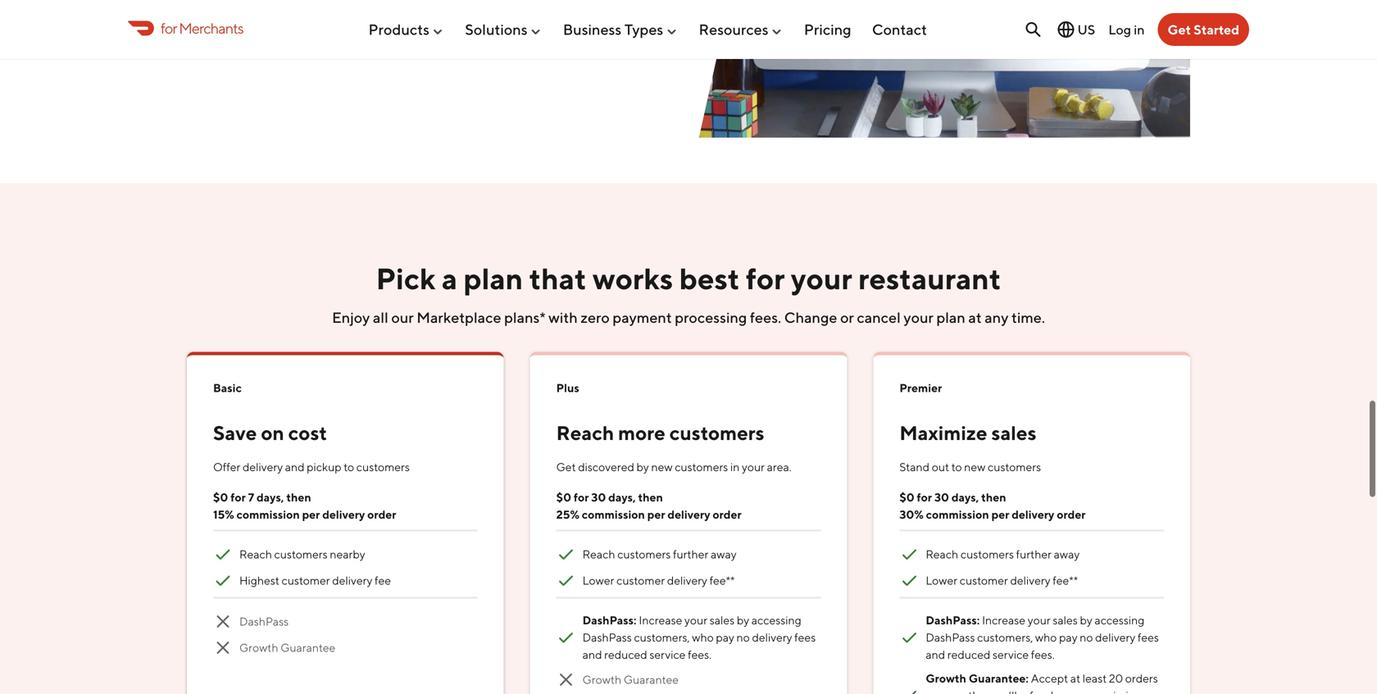 Task type: locate. For each thing, give the bounding box(es) containing it.
$0 up 15%
[[213, 491, 228, 504]]

no
[[737, 631, 750, 644], [1080, 631, 1093, 644]]

pick
[[376, 261, 436, 296]]

globe line image
[[1056, 20, 1076, 39]]

get discovered by new customers in your area.
[[556, 460, 792, 474]]

1 vertical spatial or
[[981, 689, 992, 694]]

to
[[344, 460, 354, 474], [952, 460, 962, 474]]

0 horizontal spatial pay
[[716, 631, 734, 644]]

then down stand out to new customers
[[981, 491, 1006, 504]]

2 horizontal spatial by
[[1080, 614, 1093, 627]]

check mark image
[[213, 545, 233, 564], [556, 545, 576, 564], [213, 571, 233, 591], [900, 571, 919, 591], [900, 628, 919, 648]]

get for get discovered by new customers in your area.
[[556, 460, 576, 474]]

for for reach more customers
[[574, 491, 589, 504]]

1 horizontal spatial get
[[1168, 22, 1191, 37]]

1 horizontal spatial lower customer delivery fee**
[[926, 574, 1078, 587]]

2 fees from the left
[[1138, 631, 1159, 644]]

0 vertical spatial plan
[[464, 261, 523, 296]]

1 horizontal spatial accessing
[[1095, 614, 1145, 627]]

reach down $0 for 30 days, then 30% commission per delivery order
[[926, 548, 958, 561]]

reach up highest
[[239, 548, 272, 561]]

get for get started
[[1168, 22, 1191, 37]]

away for maximize sales
[[1054, 548, 1080, 561]]

days, down discovered
[[608, 491, 636, 504]]

2 new from the left
[[964, 460, 986, 474]]

month
[[945, 689, 979, 694]]

change
[[784, 308, 837, 326]]

1 pay from the left
[[716, 631, 734, 644]]

0 horizontal spatial and
[[285, 460, 305, 474]]

customer down reach customers nearby
[[282, 574, 330, 587]]

in right the log
[[1134, 22, 1145, 37]]

discovered
[[578, 460, 634, 474]]

1 horizontal spatial new
[[964, 460, 986, 474]]

customers right pickup
[[356, 460, 410, 474]]

1 new from the left
[[651, 460, 673, 474]]

1 horizontal spatial lower
[[926, 574, 958, 587]]

0 horizontal spatial plan
[[464, 261, 523, 296]]

growth up month
[[926, 672, 966, 685]]

1 horizontal spatial pay
[[1059, 631, 1078, 644]]

$0 inside $0 for 30 days, then 25% commission per delivery order
[[556, 491, 571, 504]]

1 horizontal spatial away
[[1054, 548, 1080, 561]]

30 down the out
[[934, 491, 949, 504]]

1 horizontal spatial no
[[1080, 631, 1093, 644]]

then
[[286, 491, 311, 504], [638, 491, 663, 504], [981, 491, 1006, 504]]

1 no from the left
[[737, 631, 750, 644]]

$0 up '25%'
[[556, 491, 571, 504]]

1 horizontal spatial order
[[713, 508, 742, 521]]

growth down highest
[[239, 641, 278, 655]]

7
[[248, 491, 254, 504]]

or inside accept at least 20 orders per month or we'll refund your commissio
[[981, 689, 992, 694]]

2 away from the left
[[1054, 548, 1080, 561]]

plan down restaurant
[[937, 308, 966, 326]]

increase
[[639, 614, 682, 627], [982, 614, 1026, 627]]

2 commission from the left
[[582, 508, 645, 521]]

maximize
[[900, 421, 987, 445]]

30 for maximize
[[934, 491, 949, 504]]

reach customers further away down $0 for 30 days, then 25% commission per delivery order
[[583, 548, 737, 561]]

accessing
[[751, 614, 801, 627], [1095, 614, 1145, 627]]

0 horizontal spatial reduced
[[604, 648, 647, 662]]

1 vertical spatial plan
[[937, 308, 966, 326]]

1 horizontal spatial reduced
[[947, 648, 991, 662]]

$0 for 7 days, then 15% commission per delivery order
[[213, 491, 396, 521]]

per
[[302, 508, 320, 521], [647, 508, 665, 521], [992, 508, 1009, 521], [926, 689, 943, 694]]

1 horizontal spatial 30
[[934, 491, 949, 504]]

growth
[[239, 641, 278, 655], [926, 672, 966, 685], [583, 673, 622, 687]]

and
[[285, 460, 305, 474], [583, 648, 602, 662], [926, 648, 945, 662]]

at left any
[[968, 308, 982, 326]]

by
[[637, 460, 649, 474], [737, 614, 749, 627], [1080, 614, 1093, 627]]

growth guarantee right menu close image
[[583, 673, 679, 687]]

1 vertical spatial get
[[556, 460, 576, 474]]

1 horizontal spatial guarantee
[[624, 673, 679, 687]]

2 then from the left
[[638, 491, 663, 504]]

restaurant
[[858, 261, 1001, 296]]

for left merchants
[[161, 19, 177, 37]]

growth right menu close image
[[583, 673, 622, 687]]

0 horizontal spatial days,
[[257, 491, 284, 504]]

1 horizontal spatial at
[[1070, 672, 1081, 685]]

fee** for reach more customers
[[710, 574, 735, 587]]

2 horizontal spatial growth
[[926, 672, 966, 685]]

1 away from the left
[[711, 548, 737, 561]]

increase your sales by accessing dashpass customers, who pay no delivery fees and reduced service fees.
[[583, 614, 816, 662], [926, 614, 1159, 662]]

2 $0 from the left
[[556, 491, 571, 504]]

1 vertical spatial menu close image
[[213, 638, 233, 658]]

1 lower from the left
[[583, 574, 614, 587]]

for up 30%
[[917, 491, 932, 504]]

0 horizontal spatial to
[[344, 460, 354, 474]]

2 menu close image from the top
[[213, 638, 233, 658]]

guarantee
[[281, 641, 336, 655], [624, 673, 679, 687]]

1 lower customer delivery fee** from the left
[[583, 574, 735, 587]]

check mark image
[[900, 545, 919, 564], [556, 571, 576, 591], [556, 628, 576, 648], [900, 686, 919, 694]]

1 reach customers further away from the left
[[583, 548, 737, 561]]

further for more
[[673, 548, 709, 561]]

2 pay from the left
[[1059, 631, 1078, 644]]

per down stand out to new customers
[[992, 508, 1009, 521]]

contact link
[[872, 14, 927, 45]]

days, inside $0 for 30 days, then 25% commission per delivery order
[[608, 491, 636, 504]]

for up '25%'
[[574, 491, 589, 504]]

reach customers further away for sales
[[926, 548, 1080, 561]]

20
[[1109, 672, 1123, 685]]

commission inside $0 for 30 days, then 25% commission per delivery order
[[582, 508, 645, 521]]

pay
[[716, 631, 734, 644], [1059, 631, 1078, 644]]

menu close image
[[213, 612, 233, 632], [213, 638, 233, 658]]

for right best
[[746, 261, 785, 296]]

guarantee:
[[969, 672, 1029, 685]]

or down growth guarantee:
[[981, 689, 992, 694]]

2 horizontal spatial customer
[[960, 574, 1008, 587]]

storefront video still image
[[698, 0, 1190, 138]]

1 horizontal spatial in
[[1134, 22, 1145, 37]]

order
[[367, 508, 396, 521], [713, 508, 742, 521], [1057, 508, 1086, 521]]

at
[[968, 308, 982, 326], [1070, 672, 1081, 685]]

2 lower customer delivery fee** from the left
[[926, 574, 1078, 587]]

per left month
[[926, 689, 943, 694]]

1 horizontal spatial further
[[1016, 548, 1052, 561]]

30%
[[900, 508, 924, 521]]

commission for customers
[[582, 508, 645, 521]]

or
[[840, 308, 854, 326], [981, 689, 992, 694]]

$0 for 30 days, then 25% commission per delivery order
[[556, 491, 742, 521]]

1 to from the left
[[344, 460, 354, 474]]

fee** for maximize sales
[[1053, 574, 1078, 587]]

3 then from the left
[[981, 491, 1006, 504]]

$0 for 30 days, then 30% commission per delivery order
[[900, 491, 1086, 521]]

2 dashpass: from the left
[[926, 614, 982, 627]]

2 horizontal spatial commission
[[926, 508, 989, 521]]

0 horizontal spatial no
[[737, 631, 750, 644]]

further down $0 for 30 days, then 25% commission per delivery order
[[673, 548, 709, 561]]

25%
[[556, 508, 579, 521]]

who
[[692, 631, 714, 644], [1035, 631, 1057, 644]]

0 horizontal spatial lower
[[583, 574, 614, 587]]

then for customers
[[638, 491, 663, 504]]

0 horizontal spatial dashpass:
[[583, 614, 639, 627]]

for merchants link
[[128, 17, 243, 39]]

0 horizontal spatial increase
[[639, 614, 682, 627]]

0 horizontal spatial new
[[651, 460, 673, 474]]

fees.
[[750, 308, 781, 326], [688, 648, 712, 662], [1031, 648, 1055, 662]]

to right pickup
[[344, 460, 354, 474]]

0 horizontal spatial customers,
[[634, 631, 690, 644]]

customer
[[282, 574, 330, 587], [617, 574, 665, 587], [960, 574, 1008, 587]]

order inside the $0 for 7 days, then 15% commission per delivery order
[[367, 508, 396, 521]]

$0 up 30%
[[900, 491, 915, 504]]

0 horizontal spatial order
[[367, 508, 396, 521]]

1 horizontal spatial customers,
[[977, 631, 1033, 644]]

dashpass
[[239, 615, 289, 628], [583, 631, 632, 644], [926, 631, 975, 644]]

1 horizontal spatial service
[[993, 648, 1029, 662]]

lower customer delivery fee** down $0 for 30 days, then 30% commission per delivery order
[[926, 574, 1078, 587]]

30 inside $0 for 30 days, then 30% commission per delivery order
[[934, 491, 949, 504]]

maximize sales
[[900, 421, 1037, 445]]

0 horizontal spatial accessing
[[751, 614, 801, 627]]

2 service from the left
[[993, 648, 1029, 662]]

or left cancel
[[840, 308, 854, 326]]

reach down $0 for 30 days, then 25% commission per delivery order
[[583, 548, 615, 561]]

2 30 from the left
[[934, 491, 949, 504]]

order inside $0 for 30 days, then 30% commission per delivery order
[[1057, 508, 1086, 521]]

for left 7
[[231, 491, 246, 504]]

1 horizontal spatial reach customers further away
[[926, 548, 1080, 561]]

for inside $0 for 30 days, then 30% commission per delivery order
[[917, 491, 932, 504]]

days, right 7
[[257, 491, 284, 504]]

$0 for maximize sales
[[900, 491, 915, 504]]

0 vertical spatial menu close image
[[213, 612, 233, 632]]

1 days, from the left
[[257, 491, 284, 504]]

plan
[[464, 261, 523, 296], [937, 308, 966, 326]]

commission right 30%
[[926, 508, 989, 521]]

3 order from the left
[[1057, 508, 1086, 521]]

$0 for reach more customers
[[556, 491, 571, 504]]

2 fee** from the left
[[1053, 574, 1078, 587]]

1 30 from the left
[[591, 491, 606, 504]]

1 horizontal spatial fees
[[1138, 631, 1159, 644]]

0 horizontal spatial 30
[[591, 491, 606, 504]]

get left the started at the top right of page
[[1168, 22, 1191, 37]]

1 further from the left
[[673, 548, 709, 561]]

new down reach more customers
[[651, 460, 673, 474]]

service
[[650, 648, 686, 662], [993, 648, 1029, 662]]

plan right a
[[464, 261, 523, 296]]

days, down stand out to new customers
[[952, 491, 979, 504]]

growth guarantee down highest customer delivery fee
[[239, 641, 336, 655]]

started
[[1194, 22, 1239, 37]]

new for more
[[651, 460, 673, 474]]

commission inside the $0 for 7 days, then 15% commission per delivery order
[[237, 508, 300, 521]]

0 horizontal spatial lower customer delivery fee**
[[583, 574, 735, 587]]

delivery inside $0 for 30 days, then 25% commission per delivery order
[[668, 508, 710, 521]]

1 horizontal spatial customer
[[617, 574, 665, 587]]

0 horizontal spatial then
[[286, 491, 311, 504]]

customers
[[670, 421, 764, 445], [356, 460, 410, 474], [675, 460, 728, 474], [988, 460, 1041, 474], [274, 548, 328, 561], [617, 548, 671, 561], [961, 548, 1014, 561]]

reach customers further away down $0 for 30 days, then 30% commission per delivery order
[[926, 548, 1080, 561]]

1 horizontal spatial by
[[737, 614, 749, 627]]

to right the out
[[952, 460, 962, 474]]

1 horizontal spatial who
[[1035, 631, 1057, 644]]

$0 inside $0 for 30 days, then 30% commission per delivery order
[[900, 491, 915, 504]]

0 horizontal spatial get
[[556, 460, 576, 474]]

for inside the $0 for 7 days, then 15% commission per delivery order
[[231, 491, 246, 504]]

customer down $0 for 30 days, then 30% commission per delivery order
[[960, 574, 1008, 587]]

0 horizontal spatial at
[[968, 308, 982, 326]]

2 horizontal spatial order
[[1057, 508, 1086, 521]]

1 commission from the left
[[237, 508, 300, 521]]

check mark image up menu close image
[[556, 628, 576, 648]]

1 horizontal spatial dashpass:
[[926, 614, 982, 627]]

$0 inside the $0 for 7 days, then 15% commission per delivery order
[[213, 491, 228, 504]]

1 menu close image from the top
[[213, 612, 233, 632]]

1 then from the left
[[286, 491, 311, 504]]

3 commission from the left
[[926, 508, 989, 521]]

0 vertical spatial growth guarantee
[[239, 641, 336, 655]]

3 $0 from the left
[[900, 491, 915, 504]]

0 horizontal spatial customer
[[282, 574, 330, 587]]

lower customer delivery fee**
[[583, 574, 735, 587], [926, 574, 1078, 587]]

at left "least"
[[1070, 672, 1081, 685]]

per inside $0 for 30 days, then 30% commission per delivery order
[[992, 508, 1009, 521]]

per inside the $0 for 7 days, then 15% commission per delivery order
[[302, 508, 320, 521]]

new right the out
[[964, 460, 986, 474]]

0 horizontal spatial commission
[[237, 508, 300, 521]]

0 horizontal spatial fees
[[794, 631, 816, 644]]

your inside accept at least 20 orders per month or we'll refund your commissio
[[1056, 689, 1079, 694]]

per for sales
[[992, 508, 1009, 521]]

0 horizontal spatial reach customers further away
[[583, 548, 737, 561]]

2 who from the left
[[1035, 631, 1057, 644]]

reach for maximize sales
[[926, 548, 958, 561]]

highest customer delivery fee
[[239, 574, 391, 587]]

1 horizontal spatial fee**
[[1053, 574, 1078, 587]]

0 horizontal spatial dashpass
[[239, 615, 289, 628]]

stand
[[900, 460, 930, 474]]

2 reach customers further away from the left
[[926, 548, 1080, 561]]

order inside $0 for 30 days, then 25% commission per delivery order
[[713, 508, 742, 521]]

1 customer from the left
[[282, 574, 330, 587]]

new
[[651, 460, 673, 474], [964, 460, 986, 474]]

1 horizontal spatial $0
[[556, 491, 571, 504]]

1 customers, from the left
[[634, 631, 690, 644]]

30 down discovered
[[591, 491, 606, 504]]

2 further from the left
[[1016, 548, 1052, 561]]

0 vertical spatial guarantee
[[281, 641, 336, 655]]

per up reach customers nearby
[[302, 508, 320, 521]]

0 horizontal spatial service
[[650, 648, 686, 662]]

1 $0 from the left
[[213, 491, 228, 504]]

1 horizontal spatial increase your sales by accessing dashpass customers, who pay no delivery fees and reduced service fees.
[[926, 614, 1159, 662]]

lower customer delivery fee** down $0 for 30 days, then 25% commission per delivery order
[[583, 574, 735, 587]]

basic
[[213, 381, 242, 395]]

per inside $0 for 30 days, then 25% commission per delivery order
[[647, 508, 665, 521]]

get inside get started 'button'
[[1168, 22, 1191, 37]]

0 horizontal spatial away
[[711, 548, 737, 561]]

then down offer delivery and pickup to customers in the left of the page
[[286, 491, 311, 504]]

2 horizontal spatial $0
[[900, 491, 915, 504]]

30 inside $0 for 30 days, then 25% commission per delivery order
[[591, 491, 606, 504]]

1 horizontal spatial commission
[[582, 508, 645, 521]]

commission down 7
[[237, 508, 300, 521]]

1 reduced from the left
[[604, 648, 647, 662]]

get left discovered
[[556, 460, 576, 474]]

zero
[[581, 308, 610, 326]]

customers,
[[634, 631, 690, 644], [977, 631, 1033, 644]]

2 customer from the left
[[617, 574, 665, 587]]

delivery inside the $0 for 7 days, then 15% commission per delivery order
[[322, 508, 365, 521]]

0 horizontal spatial $0
[[213, 491, 228, 504]]

delivery inside $0 for 30 days, then 30% commission per delivery order
[[1012, 508, 1054, 521]]

for for maximize sales
[[917, 491, 932, 504]]

2 horizontal spatial days,
[[952, 491, 979, 504]]

2 lower from the left
[[926, 574, 958, 587]]

1 order from the left
[[367, 508, 396, 521]]

days, inside the $0 for 7 days, then 15% commission per delivery order
[[257, 491, 284, 504]]

customers up get discovered by new customers in your area.
[[670, 421, 764, 445]]

business
[[563, 21, 622, 38]]

fees
[[794, 631, 816, 644], [1138, 631, 1159, 644]]

2 horizontal spatial then
[[981, 491, 1006, 504]]

lower
[[583, 574, 614, 587], [926, 574, 958, 587]]

reach for save on cost
[[239, 548, 272, 561]]

pricing link
[[804, 14, 851, 45]]

1 vertical spatial guarantee
[[624, 673, 679, 687]]

1 horizontal spatial growth guarantee
[[583, 673, 679, 687]]

your
[[791, 261, 852, 296], [904, 308, 934, 326], [742, 460, 765, 474], [685, 614, 707, 627], [1028, 614, 1051, 627], [1056, 689, 1079, 694]]

for inside $0 for 30 days, then 25% commission per delivery order
[[574, 491, 589, 504]]

0 horizontal spatial in
[[730, 460, 740, 474]]

highest
[[239, 574, 279, 587]]

then inside $0 for 30 days, then 25% commission per delivery order
[[638, 491, 663, 504]]

then down get discovered by new customers in your area.
[[638, 491, 663, 504]]

offer delivery and pickup to customers
[[213, 460, 410, 474]]

2 accessing from the left
[[1095, 614, 1145, 627]]

business types
[[563, 21, 663, 38]]

order for cost
[[367, 508, 396, 521]]

1 horizontal spatial then
[[638, 491, 663, 504]]

further down $0 for 30 days, then 30% commission per delivery order
[[1016, 548, 1052, 561]]

0 horizontal spatial growth guarantee
[[239, 641, 336, 655]]

days,
[[257, 491, 284, 504], [608, 491, 636, 504], [952, 491, 979, 504]]

0 horizontal spatial further
[[673, 548, 709, 561]]

that
[[529, 261, 587, 296]]

menu close image
[[556, 670, 576, 690]]

1 fee** from the left
[[710, 574, 735, 587]]

1 vertical spatial at
[[1070, 672, 1081, 685]]

0 horizontal spatial increase your sales by accessing dashpass customers, who pay no delivery fees and reduced service fees.
[[583, 614, 816, 662]]

sales
[[991, 421, 1037, 445], [710, 614, 735, 627], [1053, 614, 1078, 627]]

merchants
[[179, 19, 243, 37]]

days, inside $0 for 30 days, then 30% commission per delivery order
[[952, 491, 979, 504]]

customer down $0 for 30 days, then 25% commission per delivery order
[[617, 574, 665, 587]]

1 horizontal spatial to
[[952, 460, 962, 474]]

fee**
[[710, 574, 735, 587], [1053, 574, 1078, 587]]

1 vertical spatial growth guarantee
[[583, 673, 679, 687]]

30
[[591, 491, 606, 504], [934, 491, 949, 504]]

2 order from the left
[[713, 508, 742, 521]]

1 increase from the left
[[639, 614, 682, 627]]

0 horizontal spatial or
[[840, 308, 854, 326]]

then inside the $0 for 7 days, then 15% commission per delivery order
[[286, 491, 311, 504]]

0 horizontal spatial fee**
[[710, 574, 735, 587]]

commission right '25%'
[[582, 508, 645, 521]]

3 days, from the left
[[952, 491, 979, 504]]

in left area.
[[730, 460, 740, 474]]

per down get discovered by new customers in your area.
[[647, 508, 665, 521]]

check mark image for reach customers further away
[[556, 545, 576, 564]]

0 horizontal spatial who
[[692, 631, 714, 644]]

check mark image for reach customers nearby
[[213, 545, 233, 564]]

1 vertical spatial in
[[730, 460, 740, 474]]

reach customers further away
[[583, 548, 737, 561], [926, 548, 1080, 561]]

2 days, from the left
[[608, 491, 636, 504]]

2 horizontal spatial sales
[[1053, 614, 1078, 627]]

1 horizontal spatial or
[[981, 689, 992, 694]]

lower customer delivery fee** for sales
[[926, 574, 1078, 587]]



Task type: vqa. For each thing, say whether or not it's contained in the screenshot.
first- at the bottom of page
no



Task type: describe. For each thing, give the bounding box(es) containing it.
away for reach more customers
[[711, 548, 737, 561]]

offer
[[213, 460, 240, 474]]

area.
[[767, 460, 792, 474]]

1 horizontal spatial dashpass
[[583, 631, 632, 644]]

commission inside $0 for 30 days, then 30% commission per delivery order
[[926, 508, 989, 521]]

2 customers, from the left
[[977, 631, 1033, 644]]

check mark image for highest customer delivery fee
[[213, 571, 233, 591]]

time.
[[1012, 308, 1045, 326]]

1 dashpass: from the left
[[583, 614, 639, 627]]

2 increase your sales by accessing dashpass customers, who pay no delivery fees and reduced service fees. from the left
[[926, 614, 1159, 662]]

customers down reach more customers
[[675, 460, 728, 474]]

1 service from the left
[[650, 648, 686, 662]]

1 horizontal spatial sales
[[991, 421, 1037, 445]]

works
[[593, 261, 673, 296]]

reach customers nearby
[[239, 548, 365, 561]]

all
[[373, 308, 388, 326]]

pick a plan that works best for your restaurant
[[376, 261, 1001, 296]]

order for customers
[[713, 508, 742, 521]]

solutions link
[[465, 14, 542, 45]]

menu close image for growth guarantee
[[213, 638, 233, 658]]

processing
[[675, 308, 747, 326]]

any
[[985, 308, 1009, 326]]

commission for cost
[[237, 508, 300, 521]]

solutions
[[465, 21, 528, 38]]

2 to from the left
[[952, 460, 962, 474]]

plans*
[[504, 308, 546, 326]]

reach customers further away for more
[[583, 548, 737, 561]]

1 horizontal spatial and
[[583, 648, 602, 662]]

orders
[[1125, 672, 1158, 685]]

then inside $0 for 30 days, then 30% commission per delivery order
[[981, 491, 1006, 504]]

reach more customers
[[556, 421, 764, 445]]

on
[[261, 421, 284, 445]]

check mark image left month
[[900, 686, 919, 694]]

products link
[[368, 14, 444, 45]]

check mark image for lower customer delivery fee**
[[900, 571, 919, 591]]

cost
[[288, 421, 327, 445]]

log
[[1108, 22, 1131, 37]]

per inside accept at least 20 orders per month or we'll refund your commissio
[[926, 689, 943, 694]]

menu close image for dashpass
[[213, 612, 233, 632]]

2 no from the left
[[1080, 631, 1093, 644]]

reach up discovered
[[556, 421, 614, 445]]

customers up $0 for 30 days, then 30% commission per delivery order
[[988, 460, 1041, 474]]

nearby
[[330, 548, 365, 561]]

types
[[624, 21, 663, 38]]

our
[[391, 308, 414, 326]]

for for save on cost
[[231, 491, 246, 504]]

0 vertical spatial or
[[840, 308, 854, 326]]

1 horizontal spatial growth
[[583, 673, 622, 687]]

lower for reach
[[583, 574, 614, 587]]

get started button
[[1158, 13, 1249, 46]]

get started
[[1168, 22, 1239, 37]]

lower for maximize
[[926, 574, 958, 587]]

per for on
[[302, 508, 320, 521]]

pricing
[[804, 21, 851, 38]]

0 horizontal spatial sales
[[710, 614, 735, 627]]

per for more
[[647, 508, 665, 521]]

payment
[[613, 308, 672, 326]]

customer for customers
[[617, 574, 665, 587]]

contact
[[872, 21, 927, 38]]

stand out to new customers
[[900, 460, 1041, 474]]

1 increase your sales by accessing dashpass customers, who pay no delivery fees and reduced service fees. from the left
[[583, 614, 816, 662]]

fee
[[375, 574, 391, 587]]

check mark image down '25%'
[[556, 571, 576, 591]]

marketplace
[[417, 308, 501, 326]]

accept
[[1031, 672, 1068, 685]]

cancel
[[857, 308, 901, 326]]

0 horizontal spatial by
[[637, 460, 649, 474]]

for merchants
[[161, 19, 243, 37]]

2 horizontal spatial and
[[926, 648, 945, 662]]

refund
[[1019, 689, 1054, 694]]

at inside accept at least 20 orders per month or we'll refund your commissio
[[1070, 672, 1081, 685]]

save
[[213, 421, 257, 445]]

days, for cost
[[257, 491, 284, 504]]

1 horizontal spatial fees.
[[750, 308, 781, 326]]

1 who from the left
[[692, 631, 714, 644]]

1 horizontal spatial plan
[[937, 308, 966, 326]]

1 fees from the left
[[794, 631, 816, 644]]

least
[[1083, 672, 1107, 685]]

growth guarantee:
[[926, 672, 1031, 685]]

3 customer from the left
[[960, 574, 1008, 587]]

customer for cost
[[282, 574, 330, 587]]

best
[[679, 261, 740, 296]]

plus
[[556, 381, 579, 395]]

reach for reach more customers
[[583, 548, 615, 561]]

products
[[368, 21, 429, 38]]

0 horizontal spatial fees.
[[688, 648, 712, 662]]

pickup
[[307, 460, 342, 474]]

further for sales
[[1016, 548, 1052, 561]]

accept at least 20 orders per month or we'll refund your commissio
[[926, 672, 1158, 694]]

new for sales
[[964, 460, 986, 474]]

save on cost
[[213, 421, 327, 445]]

more
[[618, 421, 666, 445]]

log in link
[[1108, 22, 1145, 37]]

0 horizontal spatial growth
[[239, 641, 278, 655]]

2 horizontal spatial dashpass
[[926, 631, 975, 644]]

business types link
[[563, 14, 678, 45]]

enjoy
[[332, 308, 370, 326]]

out
[[932, 460, 949, 474]]

0 vertical spatial at
[[968, 308, 982, 326]]

1 accessing from the left
[[751, 614, 801, 627]]

premier
[[900, 381, 942, 395]]

us
[[1078, 22, 1095, 37]]

30 for reach
[[591, 491, 606, 504]]

days, for customers
[[608, 491, 636, 504]]

0 vertical spatial in
[[1134, 22, 1145, 37]]

2 horizontal spatial fees.
[[1031, 648, 1055, 662]]

enjoy all our marketplace plans* with zero payment processing fees. change or cancel your plan at any time.
[[332, 308, 1045, 326]]

2 reduced from the left
[[947, 648, 991, 662]]

15%
[[213, 508, 234, 521]]

check mark image down 30%
[[900, 545, 919, 564]]

a
[[442, 261, 458, 296]]

$0 for save on cost
[[213, 491, 228, 504]]

we'll
[[994, 689, 1017, 694]]

0 horizontal spatial guarantee
[[281, 641, 336, 655]]

customers up highest customer delivery fee
[[274, 548, 328, 561]]

log in
[[1108, 22, 1145, 37]]

customers down $0 for 30 days, then 25% commission per delivery order
[[617, 548, 671, 561]]

then for cost
[[286, 491, 311, 504]]

lower customer delivery fee** for more
[[583, 574, 735, 587]]

with
[[549, 308, 578, 326]]

2 increase from the left
[[982, 614, 1026, 627]]

resources link
[[699, 14, 783, 45]]

resources
[[699, 21, 769, 38]]

customers down $0 for 30 days, then 30% commission per delivery order
[[961, 548, 1014, 561]]



